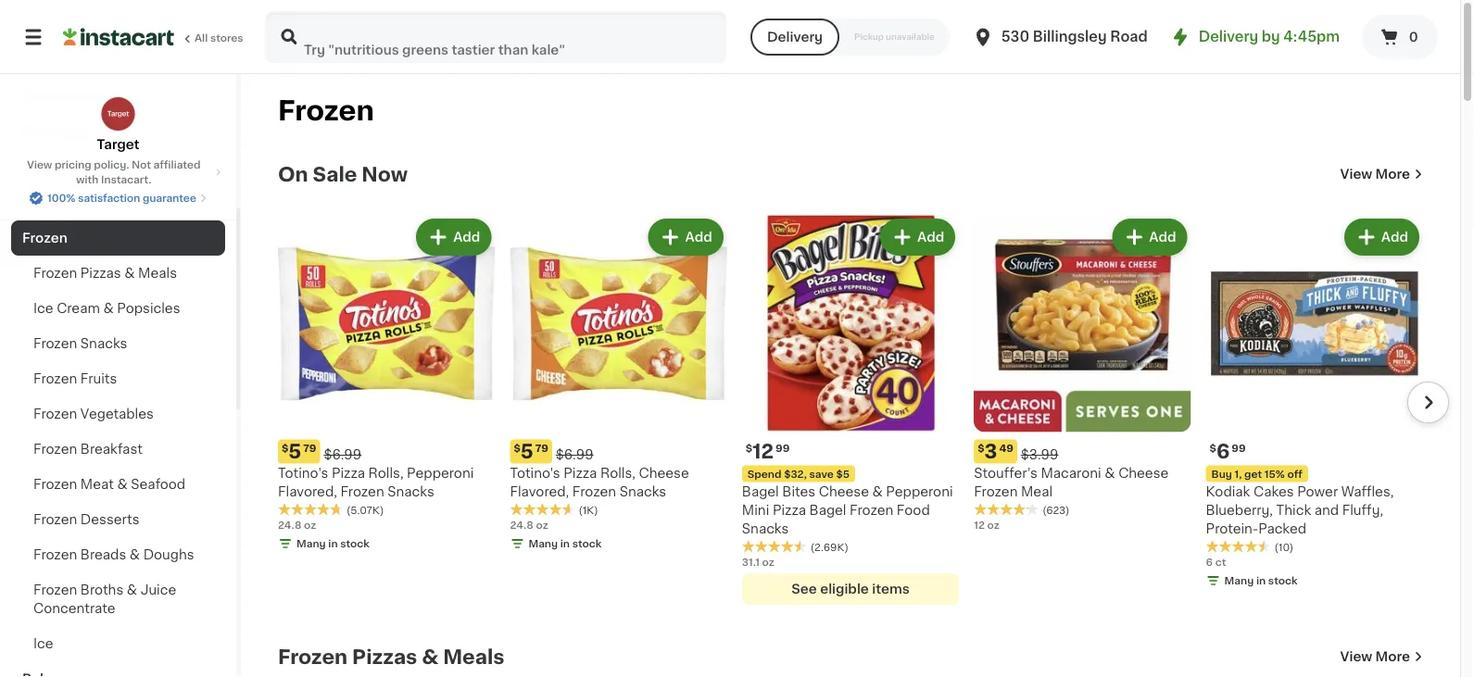 Task type: describe. For each thing, give the bounding box(es) containing it.
view for on sale now
[[1341, 168, 1373, 181]]

dairy & eggs link
[[11, 80, 225, 115]]

more for on sale now
[[1376, 168, 1411, 181]]

$32,
[[784, 469, 807, 479]]

beverages
[[22, 126, 93, 139]]

1 vertical spatial meals
[[443, 647, 505, 667]]

frozen link
[[11, 221, 225, 256]]

view pricing policy. not affiliated with instacart. link
[[15, 158, 222, 187]]

with
[[76, 175, 99, 185]]

ct
[[1216, 558, 1227, 568]]

power
[[1298, 485, 1339, 498]]

mini
[[742, 504, 770, 517]]

530 billingsley road button
[[972, 11, 1148, 63]]

(5.07k)
[[347, 506, 384, 516]]

view inside view pricing policy. not affiliated with instacart.
[[27, 160, 52, 170]]

buy
[[1212, 469, 1233, 479]]

24.8 oz for totino's pizza rolls, pepperoni flavored, frozen snacks
[[278, 520, 316, 531]]

rolls, inside $ 5 79 $6.99 totino's pizza rolls, cheese flavored, frozen snacks
[[601, 467, 636, 480]]

24.8 for totino's pizza rolls, pepperoni flavored, frozen snacks
[[278, 520, 302, 531]]

$ for 6
[[1210, 443, 1217, 453]]

frozen breads & doughs
[[33, 549, 194, 562]]

buy 1, get 15% off
[[1212, 469, 1303, 479]]

broths
[[80, 584, 124, 597]]

beverages link
[[11, 115, 225, 150]]

oz for 3
[[988, 520, 1000, 531]]

affiliated
[[154, 160, 201, 170]]

snacks & candy
[[22, 197, 132, 210]]

0 button
[[1363, 15, 1439, 59]]

ice link
[[11, 627, 225, 662]]

frozen inside $ 5 79 $6.99 totino's pizza rolls, cheese flavored, frozen snacks
[[573, 485, 617, 498]]

frozen meat & seafood
[[33, 478, 186, 491]]

desserts
[[80, 514, 140, 527]]

$ 5 79
[[282, 442, 317, 462]]

(10)
[[1275, 543, 1294, 553]]

frozen broths & juice concentrate
[[33, 584, 176, 616]]

add for 3
[[1150, 231, 1177, 244]]

totino's inside totino's pizza rolls, pepperoni flavored, frozen snacks
[[278, 467, 328, 480]]

waffles,
[[1342, 485, 1395, 498]]

1 horizontal spatial many in stock
[[529, 539, 602, 549]]

3 add from the left
[[918, 231, 945, 244]]

items
[[873, 583, 910, 596]]

stores
[[210, 33, 244, 43]]

view more link for on sale now
[[1341, 165, 1424, 184]]

pizza inside $ 5 79 $6.99 totino's pizza rolls, cheese flavored, frozen snacks
[[564, 467, 597, 480]]

frozen snacks link
[[11, 326, 225, 362]]

snacks inside bagel bites cheese & pepperoni mini pizza bagel frozen food snacks
[[742, 522, 789, 535]]

79 for $ 5 79
[[303, 443, 317, 453]]

save
[[810, 469, 834, 479]]

snacks inside totino's pizza rolls, pepperoni flavored, frozen snacks
[[388, 485, 435, 498]]

530
[[1002, 30, 1030, 44]]

0 horizontal spatial meals
[[138, 267, 177, 280]]

$ 6 99
[[1210, 442, 1247, 462]]

oz for 5
[[304, 520, 316, 531]]

31.1
[[742, 558, 760, 568]]

79 for $ 5 79 $6.99 totino's pizza rolls, cheese flavored, frozen snacks
[[536, 443, 549, 453]]

100% satisfaction guarantee
[[47, 193, 196, 203]]

1 horizontal spatial many
[[529, 539, 558, 549]]

in for 5
[[329, 539, 338, 549]]

add button for 3
[[1115, 221, 1186, 254]]

sale
[[313, 165, 357, 184]]

Search field
[[267, 13, 725, 61]]

concentrate
[[33, 603, 115, 616]]

(1k)
[[579, 506, 599, 516]]

not
[[132, 160, 151, 170]]

policy.
[[94, 160, 129, 170]]

$5.79 original price: $6.99 element for totino's pizza rolls, pepperoni flavored, frozen snacks
[[278, 440, 495, 464]]

3 add button from the left
[[883, 221, 954, 254]]

snacks inside snacks & candy link
[[22, 197, 71, 210]]

100% satisfaction guarantee button
[[29, 187, 208, 206]]

& inside frozen broths & juice concentrate
[[127, 584, 137, 597]]

view more for on sale now
[[1341, 168, 1411, 181]]

product group containing 6
[[1207, 215, 1424, 592]]

24.8 for totino's pizza rolls, cheese flavored, frozen snacks
[[510, 520, 534, 531]]

2 add button from the left
[[650, 221, 722, 254]]

by
[[1262, 30, 1281, 44]]

pepperoni inside totino's pizza rolls, pepperoni flavored, frozen snacks
[[407, 467, 474, 480]]

dairy
[[22, 91, 58, 104]]

service type group
[[751, 19, 950, 56]]

product group containing 3
[[975, 215, 1192, 533]]

totino's pizza rolls, pepperoni flavored, frozen snacks
[[278, 467, 474, 498]]

$ for 12
[[746, 443, 753, 453]]

delivery for delivery by 4:45pm
[[1199, 30, 1259, 44]]

meat & seafood link
[[11, 150, 225, 185]]

$3.49 original price: $3.99 element
[[975, 440, 1192, 464]]

frozen desserts link
[[11, 502, 225, 538]]

bites
[[783, 485, 816, 498]]

frozen fruits link
[[11, 362, 225, 397]]

view more link for frozen pizzas & meals
[[1341, 648, 1424, 666]]

delivery button
[[751, 19, 840, 56]]

ice cream & popsicles
[[33, 302, 180, 315]]

1 vertical spatial meat
[[80, 478, 114, 491]]

meat & seafood
[[22, 161, 130, 174]]

on sale now link
[[278, 163, 408, 185]]

many for 6
[[1225, 576, 1255, 586]]

$ inside $ 5 79 $6.99 totino's pizza rolls, cheese flavored, frozen snacks
[[514, 443, 521, 453]]

100%
[[47, 193, 76, 203]]

frozen vegetables link
[[11, 397, 225, 432]]

see eligible items
[[792, 583, 910, 596]]

on
[[278, 165, 308, 184]]

frozen vegetables
[[33, 408, 154, 421]]

5 for $ 5 79 $6.99 totino's pizza rolls, cheese flavored, frozen snacks
[[521, 442, 534, 462]]

on sale now
[[278, 165, 408, 184]]

$3.99
[[1021, 448, 1059, 461]]

1 horizontal spatial frozen pizzas & meals
[[278, 647, 505, 667]]

thick
[[1277, 504, 1312, 517]]

1 horizontal spatial in
[[561, 539, 570, 549]]

& inside stouffer's macaroni & cheese frozen meal
[[1105, 467, 1116, 480]]

macaroni
[[1041, 467, 1102, 480]]

oz for 12
[[763, 558, 775, 568]]

candy
[[88, 197, 132, 210]]

frozen meat & seafood link
[[11, 467, 225, 502]]

see
[[792, 583, 817, 596]]

cheese inside bagel bites cheese & pepperoni mini pizza bagel frozen food snacks
[[819, 485, 870, 498]]

all
[[195, 33, 208, 43]]

frozen broths & juice concentrate link
[[11, 573, 225, 627]]

target logo image
[[101, 96, 136, 132]]

off
[[1288, 469, 1303, 479]]

produce
[[22, 56, 79, 69]]

add button for 5
[[418, 221, 490, 254]]

$ 5 79 $6.99 totino's pizza rolls, cheese flavored, frozen snacks
[[510, 442, 689, 498]]

dairy & eggs
[[22, 91, 109, 104]]

doughs
[[143, 549, 194, 562]]

rolls, inside totino's pizza rolls, pepperoni flavored, frozen snacks
[[369, 467, 404, 480]]

view more for frozen pizzas & meals
[[1341, 651, 1411, 664]]

$6.99 inside $ 5 79 $6.99 totino's pizza rolls, cheese flavored, frozen snacks
[[556, 448, 594, 461]]

eggs
[[75, 91, 109, 104]]

breads
[[80, 549, 126, 562]]

frozen inside frozen broths & juice concentrate
[[33, 584, 77, 597]]

frozen pizzas & meals link for frozen pizzas & meals view more 'link'
[[278, 646, 505, 668]]



Task type: locate. For each thing, give the bounding box(es) containing it.
now
[[362, 165, 408, 184]]

0 vertical spatial seafood
[[74, 161, 130, 174]]

frozen fruits
[[33, 373, 117, 386]]

1 vertical spatial seafood
[[131, 478, 186, 491]]

0 horizontal spatial 99
[[776, 443, 790, 453]]

4 add button from the left
[[1115, 221, 1186, 254]]

24.8 oz
[[278, 520, 316, 531], [510, 520, 548, 531]]

many in stock down (1k) on the left bottom of the page
[[529, 539, 602, 549]]

2 horizontal spatial many
[[1225, 576, 1255, 586]]

0 vertical spatial meat
[[22, 161, 57, 174]]

frozen inside totino's pizza rolls, pepperoni flavored, frozen snacks
[[341, 485, 384, 498]]

1 vertical spatial bagel
[[810, 504, 847, 517]]

view pricing policy. not affiliated with instacart.
[[27, 160, 201, 185]]

0 horizontal spatial in
[[329, 539, 338, 549]]

1 product group from the left
[[278, 215, 495, 555]]

2 99 from the left
[[1232, 443, 1247, 453]]

1 view more link from the top
[[1341, 165, 1424, 184]]

99 for 12
[[776, 443, 790, 453]]

1 horizontal spatial $6.99
[[556, 448, 594, 461]]

kodiak
[[1207, 485, 1251, 498]]

1 79 from the left
[[303, 443, 317, 453]]

1 horizontal spatial seafood
[[131, 478, 186, 491]]

1 horizontal spatial pepperoni
[[887, 485, 954, 498]]

1 horizontal spatial meals
[[443, 647, 505, 667]]

1 vertical spatial pepperoni
[[887, 485, 954, 498]]

oz down $ 5 79 $6.99 totino's pizza rolls, cheese flavored, frozen snacks
[[536, 520, 548, 531]]

1 $6.99 from the left
[[324, 448, 362, 461]]

bagel bites cheese & pepperoni mini pizza bagel frozen food snacks
[[742, 485, 954, 535]]

0 horizontal spatial pizza
[[332, 467, 365, 480]]

2 rolls, from the left
[[601, 467, 636, 480]]

add
[[453, 231, 481, 244], [686, 231, 713, 244], [918, 231, 945, 244], [1150, 231, 1177, 244], [1382, 231, 1409, 244]]

3 $ from the left
[[746, 443, 753, 453]]

6 ct
[[1207, 558, 1227, 568]]

1 horizontal spatial totino's
[[510, 467, 561, 480]]

1 horizontal spatial pizzas
[[352, 647, 417, 667]]

2 flavored, from the left
[[510, 485, 569, 498]]

5 add from the left
[[1382, 231, 1409, 244]]

delivery by 4:45pm link
[[1170, 26, 1341, 48]]

2 horizontal spatial cheese
[[1119, 467, 1169, 480]]

pizza up (5.07k) on the bottom
[[332, 467, 365, 480]]

1 horizontal spatial flavored,
[[510, 485, 569, 498]]

totino's inside $ 5 79 $6.99 totino's pizza rolls, cheese flavored, frozen snacks
[[510, 467, 561, 480]]

1 horizontal spatial bagel
[[810, 504, 847, 517]]

2 horizontal spatial pizza
[[773, 504, 807, 517]]

meat down frozen breakfast in the bottom of the page
[[80, 478, 114, 491]]

1 horizontal spatial 6
[[1217, 442, 1231, 462]]

many in stock for 5
[[297, 539, 370, 549]]

0 horizontal spatial 5
[[289, 442, 302, 462]]

0 horizontal spatial 6
[[1207, 558, 1214, 568]]

flavored, inside totino's pizza rolls, pepperoni flavored, frozen snacks
[[278, 485, 337, 498]]

pizza inside bagel bites cheese & pepperoni mini pizza bagel frozen food snacks
[[773, 504, 807, 517]]

totino's
[[278, 467, 328, 480], [510, 467, 561, 480]]

0 vertical spatial ice
[[33, 302, 53, 315]]

view more
[[1341, 168, 1411, 181], [1341, 651, 1411, 664]]

more
[[1376, 168, 1411, 181], [1376, 651, 1411, 664]]

food
[[897, 504, 931, 517]]

0 vertical spatial pepperoni
[[407, 467, 474, 480]]

spend $32, save $5
[[748, 469, 850, 479]]

frozen pizzas & meals link for ice cream & popsicles link in the top of the page
[[11, 256, 225, 291]]

1 vertical spatial frozen pizzas & meals link
[[278, 646, 505, 668]]

1 horizontal spatial 79
[[536, 443, 549, 453]]

6 left ct
[[1207, 558, 1214, 568]]

0 vertical spatial 12
[[753, 442, 774, 462]]

juice
[[141, 584, 176, 597]]

delivery
[[1199, 30, 1259, 44], [768, 31, 823, 44]]

2 5 from the left
[[521, 442, 534, 462]]

all stores link
[[63, 11, 245, 63]]

None search field
[[265, 11, 727, 63]]

instacart logo image
[[63, 26, 174, 48]]

1 vertical spatial pizzas
[[352, 647, 417, 667]]

1 horizontal spatial rolls,
[[601, 467, 636, 480]]

4 $ from the left
[[978, 443, 985, 453]]

99 up 1,
[[1232, 443, 1247, 453]]

1 horizontal spatial 24.8
[[510, 520, 534, 531]]

24.8
[[278, 520, 302, 531], [510, 520, 534, 531]]

1 horizontal spatial 24.8 oz
[[510, 520, 548, 531]]

0 horizontal spatial many
[[297, 539, 326, 549]]

bagel
[[742, 485, 779, 498], [810, 504, 847, 517]]

vegetables
[[80, 408, 154, 421]]

product group containing 12
[[742, 215, 960, 605]]

cheese inside $ 5 79 $6.99 totino's pizza rolls, cheese flavored, frozen snacks
[[639, 467, 689, 480]]

2 add from the left
[[686, 231, 713, 244]]

1 horizontal spatial cheese
[[819, 485, 870, 498]]

stock down (10)
[[1269, 576, 1298, 586]]

4:45pm
[[1284, 30, 1341, 44]]

2 view more from the top
[[1341, 651, 1411, 664]]

79 inside $ 5 79
[[303, 443, 317, 453]]

0 horizontal spatial frozen pizzas & meals link
[[11, 256, 225, 291]]

ice left cream
[[33, 302, 53, 315]]

12 up spend
[[753, 442, 774, 462]]

meals
[[138, 267, 177, 280], [443, 647, 505, 667]]

0 horizontal spatial $5.79 original price: $6.99 element
[[278, 440, 495, 464]]

flavored, inside $ 5 79 $6.99 totino's pizza rolls, cheese flavored, frozen snacks
[[510, 485, 569, 498]]

1 flavored, from the left
[[278, 485, 337, 498]]

$
[[282, 443, 289, 453], [514, 443, 521, 453], [746, 443, 753, 453], [978, 443, 985, 453], [1210, 443, 1217, 453]]

target link
[[97, 96, 140, 154]]

0 vertical spatial pizzas
[[80, 267, 121, 280]]

add for 6
[[1382, 231, 1409, 244]]

1 $ from the left
[[282, 443, 289, 453]]

$ inside the $ 6 99
[[1210, 443, 1217, 453]]

0 horizontal spatial meat
[[22, 161, 57, 174]]

0 horizontal spatial $6.99
[[324, 448, 362, 461]]

24.8 oz for totino's pizza rolls, cheese flavored, frozen snacks
[[510, 520, 548, 531]]

5 add button from the left
[[1347, 221, 1418, 254]]

0 horizontal spatial 24.8 oz
[[278, 520, 316, 531]]

1 horizontal spatial meat
[[80, 478, 114, 491]]

kodiak cakes power waffles, blueberry, thick and fluffy, protein-packed
[[1207, 485, 1395, 535]]

12 down stouffer's
[[975, 520, 985, 531]]

2 horizontal spatial stock
[[1269, 576, 1298, 586]]

see eligible items button
[[742, 574, 960, 605]]

1 vertical spatial 6
[[1207, 558, 1214, 568]]

$ for 3
[[978, 443, 985, 453]]

0 horizontal spatial rolls,
[[369, 467, 404, 480]]

$6.99 up (1k) on the left bottom of the page
[[556, 448, 594, 461]]

frozen desserts
[[33, 514, 140, 527]]

99 for 6
[[1232, 443, 1247, 453]]

1 horizontal spatial $5.79 original price: $6.99 element
[[510, 440, 728, 464]]

cheese inside stouffer's macaroni & cheese frozen meal
[[1119, 467, 1169, 480]]

1 99 from the left
[[776, 443, 790, 453]]

0 horizontal spatial many in stock
[[297, 539, 370, 549]]

packed
[[1259, 522, 1307, 535]]

oz down $ 5 79
[[304, 520, 316, 531]]

frozen
[[278, 98, 374, 124], [22, 232, 67, 245], [33, 267, 77, 280], [33, 337, 77, 350], [33, 373, 77, 386], [33, 408, 77, 421], [33, 443, 77, 456], [33, 478, 77, 491], [341, 485, 384, 498], [573, 485, 617, 498], [975, 485, 1018, 498], [850, 504, 894, 517], [33, 514, 77, 527], [33, 549, 77, 562], [33, 584, 77, 597], [278, 647, 348, 667]]

ice
[[33, 302, 53, 315], [33, 638, 53, 651]]

6 up "buy"
[[1217, 442, 1231, 462]]

79 inside $ 5 79 $6.99 totino's pizza rolls, cheese flavored, frozen snacks
[[536, 443, 549, 453]]

many for 5
[[297, 539, 326, 549]]

frozen snacks
[[33, 337, 127, 350]]

2 horizontal spatial many in stock
[[1225, 576, 1298, 586]]

view
[[27, 160, 52, 170], [1341, 168, 1373, 181], [1341, 651, 1373, 664]]

satisfaction
[[78, 193, 140, 203]]

0 vertical spatial view more link
[[1341, 165, 1424, 184]]

0 vertical spatial more
[[1376, 168, 1411, 181]]

stock down (5.07k) on the bottom
[[340, 539, 370, 549]]

99 up '$32,'
[[776, 443, 790, 453]]

0 vertical spatial frozen pizzas & meals link
[[11, 256, 225, 291]]

2 more from the top
[[1376, 651, 1411, 664]]

1 horizontal spatial delivery
[[1199, 30, 1259, 44]]

99 inside the $ 6 99
[[1232, 443, 1247, 453]]

stouffer's macaroni & cheese frozen meal
[[975, 467, 1169, 498]]

1 horizontal spatial 5
[[521, 442, 534, 462]]

target
[[97, 138, 140, 151]]

1 vertical spatial frozen pizzas & meals
[[278, 647, 505, 667]]

1 horizontal spatial frozen pizzas & meals link
[[278, 646, 505, 668]]

pizza inside totino's pizza rolls, pepperoni flavored, frozen snacks
[[332, 467, 365, 480]]

in for 6
[[1257, 576, 1267, 586]]

oz right 31.1
[[763, 558, 775, 568]]

1 rolls, from the left
[[369, 467, 404, 480]]

0 horizontal spatial stock
[[340, 539, 370, 549]]

1 ice from the top
[[33, 302, 53, 315]]

instacart.
[[101, 175, 152, 185]]

fluffy,
[[1343, 504, 1384, 517]]

in
[[329, 539, 338, 549], [561, 539, 570, 549], [1257, 576, 1267, 586]]

5 product group from the left
[[1207, 215, 1424, 592]]

&
[[61, 91, 72, 104], [60, 161, 71, 174], [74, 197, 85, 210], [124, 267, 135, 280], [103, 302, 114, 315], [1105, 467, 1116, 480], [117, 478, 128, 491], [873, 485, 883, 498], [130, 549, 140, 562], [127, 584, 137, 597], [422, 647, 439, 667]]

many in stock down (5.07k) on the bottom
[[297, 539, 370, 549]]

12
[[753, 442, 774, 462], [975, 520, 985, 531]]

ice for ice cream & popsicles
[[33, 302, 53, 315]]

79
[[303, 443, 317, 453], [536, 443, 549, 453]]

$ inside $ 12 99
[[746, 443, 753, 453]]

bagel down bites
[[810, 504, 847, 517]]

6
[[1217, 442, 1231, 462], [1207, 558, 1214, 568]]

1 add button from the left
[[418, 221, 490, 254]]

0 horizontal spatial 79
[[303, 443, 317, 453]]

1 totino's from the left
[[278, 467, 328, 480]]

1 vertical spatial more
[[1376, 651, 1411, 664]]

1 vertical spatial 12
[[975, 520, 985, 531]]

delivery inside 'button'
[[768, 31, 823, 44]]

(623)
[[1043, 506, 1070, 516]]

0 horizontal spatial pizzas
[[80, 267, 121, 280]]

all stores
[[195, 33, 244, 43]]

0 vertical spatial view more
[[1341, 168, 1411, 181]]

frozen breakfast link
[[11, 432, 225, 467]]

stock down (1k) on the left bottom of the page
[[573, 539, 602, 549]]

spend
[[748, 469, 782, 479]]

pricing
[[55, 160, 91, 170]]

view for frozen pizzas & meals
[[1341, 651, 1373, 664]]

$ 3 49
[[978, 442, 1014, 462]]

0 horizontal spatial delivery
[[768, 31, 823, 44]]

seafood
[[74, 161, 130, 174], [131, 478, 186, 491]]

31.1 oz
[[742, 558, 775, 568]]

2 24.8 from the left
[[510, 520, 534, 531]]

1 vertical spatial view more
[[1341, 651, 1411, 664]]

pizza
[[332, 467, 365, 480], [564, 467, 597, 480], [773, 504, 807, 517]]

oz down stouffer's
[[988, 520, 1000, 531]]

1 vertical spatial view more link
[[1341, 648, 1424, 666]]

1 5 from the left
[[289, 442, 302, 462]]

2 $ from the left
[[514, 443, 521, 453]]

pizza down bites
[[773, 504, 807, 517]]

product group
[[278, 215, 495, 555], [510, 215, 728, 555], [742, 215, 960, 605], [975, 215, 1192, 533], [1207, 215, 1424, 592]]

ice cream & popsicles link
[[11, 291, 225, 326]]

4 product group from the left
[[975, 215, 1192, 533]]

produce link
[[11, 44, 225, 80]]

5 for $ 5 79
[[289, 442, 302, 462]]

meal
[[1022, 485, 1053, 498]]

pizza up (1k) on the left bottom of the page
[[564, 467, 597, 480]]

1 $5.79 original price: $6.99 element from the left
[[278, 440, 495, 464]]

view more link
[[1341, 165, 1424, 184], [1341, 648, 1424, 666]]

0 horizontal spatial frozen pizzas & meals
[[33, 267, 177, 280]]

1 24.8 from the left
[[278, 520, 302, 531]]

billingsley
[[1033, 30, 1107, 44]]

$ inside $ 3 49
[[978, 443, 985, 453]]

$5.79 original price: $6.99 element up totino's pizza rolls, pepperoni flavored, frozen snacks
[[278, 440, 495, 464]]

more for frozen pizzas & meals
[[1376, 651, 1411, 664]]

meat up the 100%
[[22, 161, 57, 174]]

$5.79 original price: $6.99 element up (1k) on the left bottom of the page
[[510, 440, 728, 464]]

0 vertical spatial frozen pizzas & meals
[[33, 267, 177, 280]]

0 horizontal spatial 24.8
[[278, 520, 302, 531]]

stock for 6
[[1269, 576, 1298, 586]]

0 horizontal spatial pepperoni
[[407, 467, 474, 480]]

in down totino's pizza rolls, pepperoni flavored, frozen snacks
[[329, 539, 338, 549]]

stouffer's
[[975, 467, 1038, 480]]

eligible
[[821, 583, 869, 596]]

0 horizontal spatial totino's
[[278, 467, 328, 480]]

get
[[1245, 469, 1263, 479]]

0 vertical spatial 6
[[1217, 442, 1231, 462]]

stock for 5
[[340, 539, 370, 549]]

2 ice from the top
[[33, 638, 53, 651]]

$5.79 original price: $6.99 element
[[278, 440, 495, 464], [510, 440, 728, 464]]

snacks inside $ 5 79 $6.99 totino's pizza rolls, cheese flavored, frozen snacks
[[620, 485, 667, 498]]

snacks
[[22, 197, 71, 210], [80, 337, 127, 350], [388, 485, 435, 498], [620, 485, 667, 498], [742, 522, 789, 535]]

and
[[1315, 504, 1340, 517]]

2 product group from the left
[[510, 215, 728, 555]]

2 totino's from the left
[[510, 467, 561, 480]]

1 horizontal spatial 12
[[975, 520, 985, 531]]

2 view more link from the top
[[1341, 648, 1424, 666]]

rolls,
[[369, 467, 404, 480], [601, 467, 636, 480]]

0 horizontal spatial flavored,
[[278, 485, 337, 498]]

2 79 from the left
[[536, 443, 549, 453]]

$5.79 original price: $6.99 element for totino's pizza rolls, cheese flavored, frozen snacks
[[510, 440, 728, 464]]

seafood up 'with'
[[74, 161, 130, 174]]

many in stock down (10)
[[1225, 576, 1298, 586]]

4 add from the left
[[1150, 231, 1177, 244]]

5 inside $ 5 79 $6.99 totino's pizza rolls, cheese flavored, frozen snacks
[[521, 442, 534, 462]]

99 inside $ 12 99
[[776, 443, 790, 453]]

0 horizontal spatial bagel
[[742, 485, 779, 498]]

ice for ice
[[33, 638, 53, 651]]

1 more from the top
[[1376, 168, 1411, 181]]

1 view more from the top
[[1341, 168, 1411, 181]]

2 $6.99 from the left
[[556, 448, 594, 461]]

many in stock for 6
[[1225, 576, 1298, 586]]

popsicles
[[117, 302, 180, 315]]

2 $5.79 original price: $6.99 element from the left
[[510, 440, 728, 464]]

ice down concentrate
[[33, 638, 53, 651]]

12 oz
[[975, 520, 1000, 531]]

2 24.8 oz from the left
[[510, 520, 548, 531]]

& inside bagel bites cheese & pepperoni mini pizza bagel frozen food snacks
[[873, 485, 883, 498]]

0 horizontal spatial seafood
[[74, 161, 130, 174]]

cream
[[57, 302, 100, 315]]

1 vertical spatial ice
[[33, 638, 53, 651]]

1 horizontal spatial pizza
[[564, 467, 597, 480]]

snacks inside frozen snacks link
[[80, 337, 127, 350]]

$5
[[837, 469, 850, 479]]

cakes
[[1254, 485, 1295, 498]]

0 horizontal spatial 12
[[753, 442, 774, 462]]

delivery for delivery
[[768, 31, 823, 44]]

meat
[[22, 161, 57, 174], [80, 478, 114, 491]]

frozen inside bagel bites cheese & pepperoni mini pizza bagel frozen food snacks
[[850, 504, 894, 517]]

frozen inside stouffer's macaroni & cheese frozen meal
[[975, 485, 1018, 498]]

seafood down frozen breakfast link
[[131, 478, 186, 491]]

1 add from the left
[[453, 231, 481, 244]]

0 horizontal spatial cheese
[[639, 467, 689, 480]]

0 vertical spatial bagel
[[742, 485, 779, 498]]

0 vertical spatial meals
[[138, 267, 177, 280]]

5 $ from the left
[[1210, 443, 1217, 453]]

in down $ 5 79 $6.99 totino's pizza rolls, cheese flavored, frozen snacks
[[561, 539, 570, 549]]

3
[[985, 442, 998, 462]]

$6.99 up totino's pizza rolls, pepperoni flavored, frozen snacks
[[324, 448, 362, 461]]

2 horizontal spatial in
[[1257, 576, 1267, 586]]

in down packed
[[1257, 576, 1267, 586]]

pepperoni inside bagel bites cheese & pepperoni mini pizza bagel frozen food snacks
[[887, 485, 954, 498]]

1 24.8 oz from the left
[[278, 520, 316, 531]]

5
[[289, 442, 302, 462], [521, 442, 534, 462]]

$ inside $ 5 79
[[282, 443, 289, 453]]

pizzas
[[80, 267, 121, 280], [352, 647, 417, 667]]

3 product group from the left
[[742, 215, 960, 605]]

delivery by 4:45pm
[[1199, 30, 1341, 44]]

15%
[[1265, 469, 1286, 479]]

add for 5
[[453, 231, 481, 244]]

bagel down spend
[[742, 485, 779, 498]]

24.8 oz down $ 5 79 $6.99 totino's pizza rolls, cheese flavored, frozen snacks
[[510, 520, 548, 531]]

add button for 6
[[1347, 221, 1418, 254]]

item carousel region
[[252, 208, 1450, 616]]

1 horizontal spatial stock
[[573, 539, 602, 549]]

$ for 5
[[282, 443, 289, 453]]

fruits
[[80, 373, 117, 386]]

1 horizontal spatial 99
[[1232, 443, 1247, 453]]

24.8 oz down $ 5 79
[[278, 520, 316, 531]]



Task type: vqa. For each thing, say whether or not it's contained in the screenshot.
Use
no



